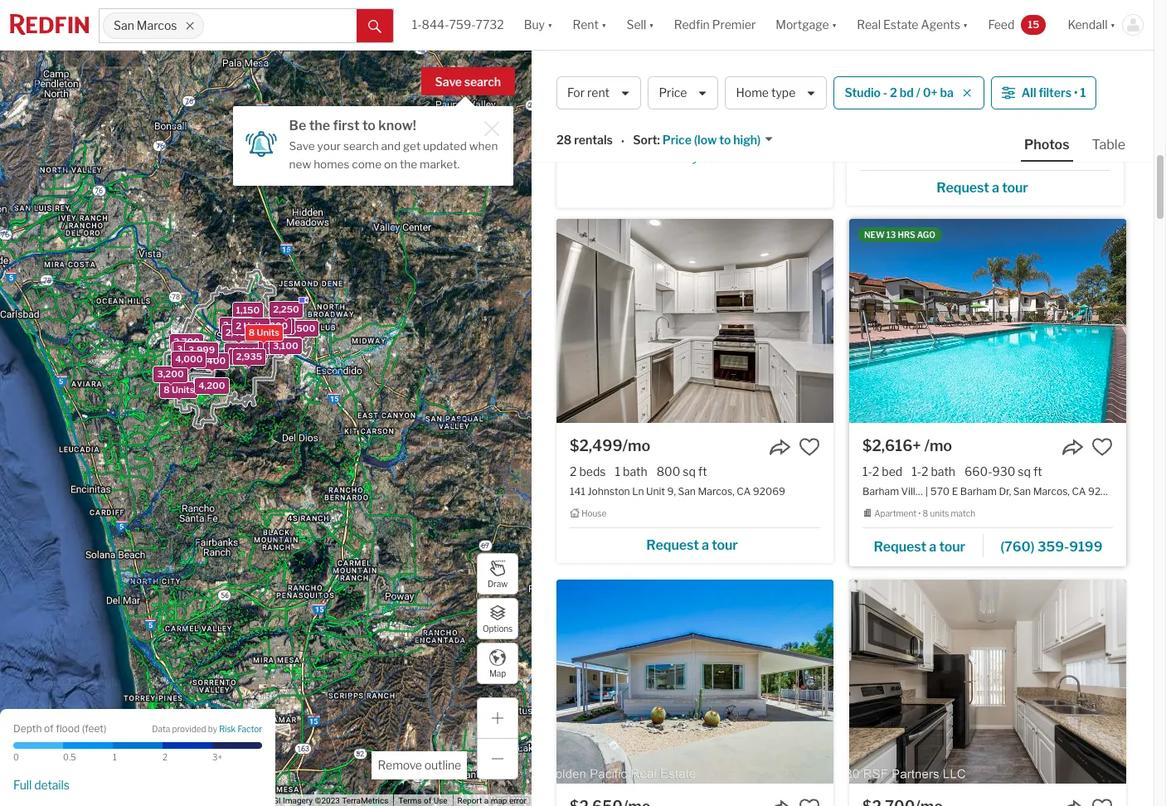 Task type: vqa. For each thing, say whether or not it's contained in the screenshot.
the hot
no



Task type: locate. For each thing, give the bounding box(es) containing it.
price inside button
[[663, 133, 692, 147]]

None search field
[[204, 9, 357, 42]]

map down options
[[489, 668, 506, 678]]

2 down data
[[163, 753, 168, 762]]

price right :
[[663, 133, 692, 147]]

your inside save your filters and get updated when new homes hit the market.
[[627, 106, 655, 122]]

and for come
[[381, 139, 401, 153]]

1,500
[[289, 322, 315, 334], [262, 339, 288, 351]]

and for hit
[[696, 106, 719, 122]]

when for save your filters and get updated when new homes hit the market.
[[595, 124, 629, 140]]

1 horizontal spatial tour
[[940, 539, 966, 555]]

market. down the home type button on the top
[[748, 124, 795, 140]]

©2023 right imagery
[[315, 797, 340, 806]]

and up the on
[[381, 139, 401, 153]]

apartments
[[662, 67, 768, 89]]

kendall ▾
[[1068, 18, 1116, 32]]

1 vertical spatial favorite button image
[[799, 436, 821, 458]]

new inside save your filters and get updated when new homes hit the market.
[[632, 124, 658, 140]]

request a tour button down "141 johnston ln unit 9, san marcos, ca 92069"
[[570, 531, 821, 556]]

• inside button
[[1074, 86, 1078, 100]]

request down apartment
[[874, 539, 927, 555]]

0 horizontal spatial map
[[196, 797, 212, 806]]

mortgage ▾
[[776, 18, 837, 32]]

homes left come
[[314, 157, 350, 171]]

0 vertical spatial 1
[[1081, 86, 1086, 100]]

1 horizontal spatial marcos,
[[976, 128, 1013, 140]]

0 horizontal spatial •
[[621, 134, 625, 148]]

2 units
[[260, 320, 290, 332], [235, 320, 266, 332]]

when down save search
[[469, 139, 498, 153]]

beds for $2,495
[[870, 107, 896, 121]]

1 horizontal spatial and
[[696, 106, 719, 122]]

1-
[[412, 18, 422, 32], [863, 464, 873, 479], [912, 464, 922, 479]]

photos button
[[1021, 136, 1089, 162]]

1 vertical spatial beds
[[579, 464, 606, 479]]

filters right all
[[1039, 86, 1072, 100]]

price for price
[[659, 86, 687, 100]]

beds up 141
[[579, 464, 606, 479]]

photos
[[1025, 137, 1070, 153]]

to inside 'dialog'
[[362, 118, 376, 134]]

a down units
[[930, 539, 937, 555]]

get down home
[[722, 106, 743, 122]]

1 horizontal spatial your
[[627, 106, 655, 122]]

and up hit
[[696, 106, 719, 122]]

8 units up 2,650 at the left top
[[248, 326, 279, 338]]

3,400
[[198, 354, 225, 366]]

0 horizontal spatial favorite button image
[[799, 436, 821, 458]]

8 left units
[[923, 509, 929, 519]]

your inside save your search and get updated when new homes come on the market.
[[317, 139, 341, 153]]

1 vertical spatial favorite button checkbox
[[1092, 436, 1113, 458]]

tour down match
[[940, 539, 966, 555]]

ca left 92078
[[1072, 485, 1086, 498]]

ft right 1,114
[[999, 107, 1008, 121]]

homes right :
[[661, 124, 703, 140]]

5 ▾ from the left
[[963, 18, 969, 32]]

feed
[[988, 18, 1015, 32]]

1 horizontal spatial market.
[[748, 124, 795, 140]]

ca right 9,
[[737, 485, 751, 498]]

get down know!
[[403, 139, 421, 153]]

1 horizontal spatial filters
[[1039, 86, 1072, 100]]

get inside save your filters and get updated when new homes hit the market.
[[722, 106, 743, 122]]

1- left the 'bed'
[[863, 464, 873, 479]]

2 horizontal spatial marcos,
[[1033, 485, 1070, 498]]

save down :
[[647, 149, 677, 165]]

1 for 1
[[113, 753, 117, 762]]

favorite button checkbox
[[1089, 79, 1111, 100], [1092, 436, 1113, 458], [799, 797, 821, 806]]

0 vertical spatial and
[[696, 106, 719, 122]]

▾ right agents
[[963, 18, 969, 32]]

0 horizontal spatial market.
[[420, 157, 460, 171]]

units down '2,250'
[[268, 320, 290, 332]]

2 horizontal spatial ca
[[1072, 485, 1086, 498]]

request for $2,495 /mo
[[937, 180, 990, 196]]

1 horizontal spatial new
[[632, 124, 658, 140]]

1 horizontal spatial when
[[595, 124, 629, 140]]

when left sort
[[595, 124, 629, 140]]

to right first
[[362, 118, 376, 134]]

1 horizontal spatial sq
[[983, 107, 996, 121]]

1 vertical spatial your
[[317, 139, 341, 153]]

0 horizontal spatial new
[[289, 157, 311, 171]]

3,000
[[175, 344, 202, 356]]

san
[[114, 19, 134, 33], [557, 67, 590, 89], [957, 128, 974, 140], [678, 485, 696, 498], [1014, 485, 1031, 498]]

submit search image
[[368, 20, 382, 33]]

4 ▾ from the left
[[832, 18, 837, 32]]

the right be
[[309, 118, 330, 134]]

sell
[[627, 18, 647, 32]]

0 horizontal spatial 1
[[113, 753, 117, 762]]

your up sort
[[627, 106, 655, 122]]

1 vertical spatial 8 units
[[163, 384, 194, 395]]

1,500 up the 3,100
[[289, 322, 315, 334]]

0 horizontal spatial search
[[343, 139, 379, 153]]

data provided by risk factor
[[152, 725, 262, 734]]

your for search
[[317, 139, 341, 153]]

1 up johnston
[[615, 464, 621, 479]]

1 for 1 bath
[[615, 464, 621, 479]]

favorite button image left $2,616+
[[799, 436, 821, 458]]

1 horizontal spatial 2 beds
[[860, 107, 896, 121]]

2 up 433 on the right top
[[860, 107, 867, 121]]

1 vertical spatial filters
[[657, 106, 693, 122]]

2 vertical spatial favorite button checkbox
[[799, 797, 821, 806]]

6 ▾ from the left
[[1111, 18, 1116, 32]]

for
[[772, 67, 797, 89]]

updated
[[746, 106, 797, 122], [423, 139, 467, 153]]

0 vertical spatial updated
[[746, 106, 797, 122]]

rent ▾ button
[[563, 0, 617, 50]]

units up 2,650 at the left top
[[256, 326, 279, 338]]

options
[[483, 623, 513, 633]]

3,100
[[272, 340, 298, 352]]

request a tour for $2,495 /mo
[[937, 180, 1029, 196]]

▾ right the mortgage
[[832, 18, 837, 32]]

units down 1,150
[[243, 320, 266, 332]]

0 vertical spatial favorite button checkbox
[[1089, 79, 1111, 100]]

2 horizontal spatial 8
[[923, 509, 929, 519]]

marcos, down 1,114 sq ft
[[976, 128, 1013, 140]]

sort
[[633, 133, 658, 147]]

0 horizontal spatial request
[[647, 537, 699, 553]]

2 beds up 141
[[570, 464, 606, 479]]

table
[[1092, 137, 1126, 153]]

favorite button checkbox for the photo of 830 s rancho santa fe rd, san marcos, ca 92078
[[1092, 797, 1113, 806]]

search inside button
[[464, 75, 501, 89]]

359-
[[1038, 539, 1070, 555]]

1 horizontal spatial barham
[[961, 485, 997, 498]]

3,500
[[176, 343, 203, 355], [177, 345, 204, 357]]

0 vertical spatial 1,500
[[289, 322, 315, 334]]

marcos for san marcos
[[137, 19, 177, 33]]

tour down photos
[[1002, 180, 1029, 196]]

2 horizontal spatial 1-
[[912, 464, 922, 479]]

your for filters
[[627, 106, 655, 122]]

remove san marcos image
[[185, 21, 195, 31]]

outline
[[425, 758, 461, 772]]

1 horizontal spatial get
[[722, 106, 743, 122]]

to right (low
[[720, 133, 731, 147]]

▾ right sell
[[649, 18, 654, 32]]

2 horizontal spatial request
[[937, 180, 990, 196]]

hrs
[[898, 230, 916, 240]]

0 horizontal spatial barham
[[863, 485, 899, 498]]

0 horizontal spatial get
[[403, 139, 421, 153]]

sq right 1,114
[[983, 107, 996, 121]]

on
[[384, 157, 398, 171]]

home type
[[736, 86, 796, 100]]

1,114
[[955, 107, 981, 121]]

remove studio - 2 bd / 0+ ba image
[[962, 88, 972, 98]]

when inside save your filters and get updated when new homes hit the market.
[[595, 124, 629, 140]]

save down the 'rent' on the right top of the page
[[594, 106, 624, 122]]

1 vertical spatial 92069
[[753, 485, 786, 498]]

2 ▾ from the left
[[601, 18, 607, 32]]

get
[[722, 106, 743, 122], [403, 139, 421, 153]]

homes for search
[[314, 157, 350, 171]]

(low
[[694, 133, 717, 147]]

0 horizontal spatial ft
[[698, 464, 707, 479]]

1 vertical spatial of
[[424, 797, 432, 806]]

1 vertical spatial map
[[196, 797, 212, 806]]

save for save my search
[[647, 149, 677, 165]]

1 vertical spatial get
[[403, 139, 421, 153]]

/mo for $2,499 /mo
[[623, 437, 651, 454]]

1 horizontal spatial map
[[489, 668, 506, 678]]

ft right 930
[[1034, 464, 1043, 479]]

request a tour button down 433 autumn dr #22, san marcos, ca 92069
[[860, 174, 1111, 199]]

updated inside save your filters and get updated when new homes hit the market.
[[746, 106, 797, 122]]

0 horizontal spatial 92069
[[753, 485, 786, 498]]

barham
[[863, 485, 899, 498], [961, 485, 997, 498]]

error
[[509, 797, 527, 806]]

0 vertical spatial favorite button image
[[1089, 79, 1111, 100]]

0 vertical spatial get
[[722, 106, 743, 122]]

and inside save your search and get updated when new homes come on the market.
[[381, 139, 401, 153]]

search inside save your search and get updated when new homes come on the market.
[[343, 139, 379, 153]]

2 units down '2,250'
[[260, 320, 290, 332]]

marcos right for
[[594, 67, 659, 89]]

141
[[570, 485, 586, 498]]

#22,
[[934, 128, 955, 140]]

mortgage ▾ button
[[776, 0, 837, 50]]

rent inside dropdown button
[[573, 18, 599, 32]]

ba
[[940, 86, 954, 100]]

data
[[152, 725, 170, 734]]

favorite button checkbox for $2,616+ /mo
[[1092, 436, 1113, 458]]

of for depth
[[44, 722, 54, 735]]

a favorited home image
[[612, 0, 778, 70]]

0 horizontal spatial ca
[[737, 485, 751, 498]]

• inside 28 rentals •
[[621, 134, 625, 148]]

get inside save your search and get updated when new homes come on the market.
[[403, 139, 421, 153]]

2,800
[[232, 351, 259, 362]]

search
[[464, 75, 501, 89], [343, 139, 379, 153], [702, 149, 744, 165]]

▾ right buy on the left
[[548, 18, 553, 32]]

0 vertical spatial market.
[[748, 124, 795, 140]]

san left remove san marcos icon
[[114, 19, 134, 33]]

2 horizontal spatial •
[[1074, 86, 1078, 100]]

request a tour
[[937, 180, 1029, 196], [647, 537, 738, 553], [874, 539, 966, 555]]

1 ▾ from the left
[[548, 18, 553, 32]]

rent right 'for'
[[801, 67, 843, 89]]

price for price (low to high)
[[663, 133, 692, 147]]

baths
[[915, 107, 946, 121]]

1,500 down 2,200
[[262, 339, 288, 351]]

photo of 570 e barham dr, san marcos, ca 92078 image
[[850, 219, 1127, 423]]

for rent button
[[557, 76, 642, 110]]

• for all filters • 1
[[1074, 86, 1078, 100]]

the right hit
[[725, 124, 745, 140]]

1 horizontal spatial 1
[[615, 464, 621, 479]]

433 autumn dr #22, san marcos, ca 92069
[[860, 128, 1064, 140]]

1 horizontal spatial 92069
[[1032, 128, 1064, 140]]

options button
[[477, 598, 519, 640]]

marcos,
[[976, 128, 1013, 140], [698, 485, 735, 498], [1033, 485, 1070, 498]]

market.
[[748, 124, 795, 140], [420, 157, 460, 171]]

for
[[567, 86, 585, 100]]

the right the on
[[400, 157, 417, 171]]

0 horizontal spatial 1,500
[[262, 339, 288, 351]]

2 vertical spatial •
[[919, 509, 921, 519]]

market. right the on
[[420, 157, 460, 171]]

save down be
[[289, 139, 315, 153]]

for rent
[[567, 86, 610, 100]]

updated inside save your search and get updated when new homes come on the market.
[[423, 139, 467, 153]]

map region
[[0, 0, 570, 806]]

tour
[[1002, 180, 1029, 196], [712, 537, 738, 553], [940, 539, 966, 555]]

2 horizontal spatial 1
[[1081, 86, 1086, 100]]

0 vertical spatial marcos
[[137, 19, 177, 33]]

0 horizontal spatial tour
[[712, 537, 738, 553]]

1-2 bed
[[863, 464, 903, 479]]

14
[[228, 344, 239, 356]]

save down 1-844-759-7732 on the left top of page
[[435, 75, 462, 89]]

filters inside save your filters and get updated when new homes hit the market.
[[657, 106, 693, 122]]

map
[[489, 668, 506, 678], [196, 797, 212, 806]]

0 vertical spatial map
[[489, 668, 506, 678]]

bed
[[882, 464, 903, 479]]

0 horizontal spatial filters
[[657, 106, 693, 122]]

favorite button image
[[1092, 436, 1113, 458], [799, 797, 821, 806], [1092, 797, 1113, 806]]

san right 9,
[[678, 485, 696, 498]]

tour for $2,495 /mo
[[1002, 180, 1029, 196]]

0 vertical spatial filters
[[1039, 86, 1072, 100]]

of left use
[[424, 797, 432, 806]]

and inside save your filters and get updated when new homes hit the market.
[[696, 106, 719, 122]]

2 horizontal spatial the
[[725, 124, 745, 140]]

autumn
[[882, 128, 919, 140]]

save search button
[[421, 67, 515, 95]]

2 beds up 433 on the right top
[[860, 107, 896, 121]]

home type button
[[726, 76, 828, 110]]

agents
[[921, 18, 961, 32]]

1 horizontal spatial ft
[[999, 107, 1008, 121]]

0 horizontal spatial updated
[[423, 139, 467, 153]]

• right all
[[1074, 86, 1078, 100]]

get for on
[[403, 139, 421, 153]]

0 vertical spatial price
[[659, 86, 687, 100]]

1 vertical spatial 8
[[163, 384, 169, 395]]

1 2 units from the left
[[260, 320, 290, 332]]

0 horizontal spatial rent
[[573, 18, 599, 32]]

barham down 1-2 bed
[[863, 485, 899, 498]]

to
[[362, 118, 376, 134], [720, 133, 731, 147]]

2 units down 1,150
[[235, 320, 266, 332]]

request a tour button down apartment • 8 units match
[[863, 533, 984, 558]]

favorite button image for $2,616+ /mo favorite button option
[[1092, 436, 1113, 458]]

0 horizontal spatial ©2023
[[233, 797, 258, 806]]

all
[[1022, 86, 1037, 100]]

map left data
[[196, 797, 212, 806]]

request a tour down "141 johnston ln unit 9, san marcos, ca 92069"
[[647, 537, 738, 553]]

1 horizontal spatial 8
[[248, 326, 254, 338]]

0 vertical spatial rent
[[573, 18, 599, 32]]

0 horizontal spatial to
[[362, 118, 376, 134]]

save inside button
[[435, 75, 462, 89]]

1 horizontal spatial favorite button image
[[1089, 79, 1111, 100]]

0 vertical spatial favorite button checkbox
[[799, 436, 821, 458]]

8
[[248, 326, 254, 338], [163, 384, 169, 395], [923, 509, 929, 519]]

3,200
[[179, 345, 205, 357], [157, 368, 183, 380]]

0 horizontal spatial 2 beds
[[570, 464, 606, 479]]

800 sq ft
[[657, 464, 707, 479]]

homes for filters
[[661, 124, 703, 140]]

sq
[[983, 107, 996, 121], [683, 464, 696, 479], [1018, 464, 1031, 479]]

1 right all
[[1081, 86, 1086, 100]]

map inside button
[[489, 668, 506, 678]]

2 inside button
[[890, 86, 898, 100]]

1 vertical spatial 2 beds
[[570, 464, 606, 479]]

report a map error link
[[458, 797, 527, 806]]

(
[[82, 722, 85, 735]]

dr
[[921, 128, 932, 140]]

0 vertical spatial 2 beds
[[860, 107, 896, 121]]

0 horizontal spatial 1-
[[412, 18, 422, 32]]

rent right the buy ▾
[[573, 18, 599, 32]]

4,000
[[175, 353, 202, 364]]

search for save my search
[[702, 149, 744, 165]]

marcos
[[137, 19, 177, 33], [594, 67, 659, 89]]

800
[[657, 464, 681, 479]]

request a tour down apartment • 8 units match
[[874, 539, 966, 555]]

save inside save your filters and get updated when new homes hit the market.
[[594, 106, 624, 122]]

favorite button checkbox
[[799, 436, 821, 458], [1092, 797, 1113, 806]]

updated for market.
[[746, 106, 797, 122]]

map data ©2023 inegi  imagery ©2023 terrametrics
[[196, 797, 389, 806]]

new for filters
[[632, 124, 658, 140]]

sq right the 800 in the bottom of the page
[[683, 464, 696, 479]]

your down first
[[317, 139, 341, 153]]

▾ for mortgage ▾
[[832, 18, 837, 32]]

save
[[435, 75, 462, 89], [594, 106, 624, 122], [289, 139, 315, 153], [647, 149, 677, 165]]

search up come
[[343, 139, 379, 153]]

filters up :
[[657, 106, 693, 122]]

terrametrics
[[342, 797, 389, 806]]

1 horizontal spatial updated
[[746, 106, 797, 122]]

▾ for kendall ▾
[[1111, 18, 1116, 32]]

2,200
[[261, 320, 288, 331]]

92069
[[1032, 128, 1064, 140], [753, 485, 786, 498]]

request a tour button for $2,499 /mo
[[570, 531, 821, 556]]

1 horizontal spatial favorite button checkbox
[[1092, 797, 1113, 806]]

price up save your filters and get updated when new homes hit the market.
[[659, 86, 687, 100]]

1-2 bath
[[912, 464, 956, 479]]

/mo for $2,616+ /mo
[[925, 437, 953, 454]]

2 barham from the left
[[961, 485, 997, 498]]

price inside button
[[659, 86, 687, 100]]

marcos left remove san marcos icon
[[137, 19, 177, 33]]

0 horizontal spatial sq
[[683, 464, 696, 479]]

1 horizontal spatial 1-
[[863, 464, 873, 479]]

mortgage ▾ button
[[766, 0, 847, 50]]

1 vertical spatial 3,200
[[157, 368, 183, 380]]

units
[[930, 509, 949, 519]]

new inside save your search and get updated when new homes come on the market.
[[289, 157, 311, 171]]

1 vertical spatial marcos
[[594, 67, 659, 89]]

homes inside save your filters and get updated when new homes hit the market.
[[661, 124, 703, 140]]

remove outline
[[378, 758, 461, 772]]

homes inside save your search and get updated when new homes come on the market.
[[314, 157, 350, 171]]

tour down "141 johnston ln unit 9, san marcos, ca 92069"
[[712, 537, 738, 553]]

san down 1,114
[[957, 128, 974, 140]]

bath up 570
[[931, 464, 956, 479]]

1 horizontal spatial search
[[464, 75, 501, 89]]

2,499
[[225, 326, 251, 338]]

8 up 14 units at the top left of page
[[248, 326, 254, 338]]

request a tour down 433 autumn dr #22, san marcos, ca 92069
[[937, 180, 1029, 196]]

0 horizontal spatial your
[[317, 139, 341, 153]]

1-844-759-7732
[[412, 18, 504, 32]]

save inside save your search and get updated when new homes come on the market.
[[289, 139, 315, 153]]

1 horizontal spatial bath
[[931, 464, 956, 479]]

san down rent ▾ button
[[557, 67, 590, 89]]

1- right submit search image
[[412, 18, 422, 32]]

8 units down 4,000
[[163, 384, 194, 395]]

8 left 4,200
[[163, 384, 169, 395]]

beds down -
[[870, 107, 896, 121]]

1,114 sq ft
[[955, 107, 1008, 121]]

search for save your search and get updated when new homes come on the market.
[[343, 139, 379, 153]]

0 vertical spatial your
[[627, 106, 655, 122]]

©2023 right data
[[233, 797, 258, 806]]

3 ▾ from the left
[[649, 18, 654, 32]]

1,150
[[236, 304, 259, 315]]

1 vertical spatial •
[[621, 134, 625, 148]]

favorite button image
[[1089, 79, 1111, 100], [799, 436, 821, 458]]

units
[[268, 320, 290, 332], [243, 320, 266, 332], [256, 326, 279, 338], [241, 344, 263, 356], [171, 384, 194, 395]]

• for 28 rentals •
[[621, 134, 625, 148]]

1 vertical spatial updated
[[423, 139, 467, 153]]

1 horizontal spatial 8 units
[[248, 326, 279, 338]]

remove
[[378, 758, 422, 772]]

0 horizontal spatial bath
[[623, 464, 648, 479]]

1 horizontal spatial homes
[[661, 124, 703, 140]]

2 beds for $2,495 /mo
[[860, 107, 896, 121]]

when inside save your search and get updated when new homes come on the market.
[[469, 139, 498, 153]]

ca down all
[[1015, 128, 1029, 140]]

1- up villas
[[912, 464, 922, 479]]

1 vertical spatial favorite button checkbox
[[1092, 797, 1113, 806]]

save my search
[[647, 149, 744, 165]]

search down "7732"
[[464, 75, 501, 89]]

a down 433 autumn dr #22, san marcos, ca 92069
[[992, 180, 1000, 196]]

sq right 930
[[1018, 464, 1031, 479]]

request a tour button for $2,495 /mo
[[860, 174, 1111, 199]]

1 horizontal spatial to
[[720, 133, 731, 147]]

2 beds for $2,499 /mo
[[570, 464, 606, 479]]

▾ right 'kendall'
[[1111, 18, 1116, 32]]

▾
[[548, 18, 553, 32], [601, 18, 607, 32], [649, 18, 654, 32], [832, 18, 837, 32], [963, 18, 969, 32], [1111, 18, 1116, 32]]



Task type: describe. For each thing, give the bounding box(es) containing it.
1- for 1-2 bath
[[912, 464, 922, 479]]

market. inside save your filters and get updated when new homes hit the market.
[[748, 124, 795, 140]]

high)
[[734, 133, 761, 147]]

2 ©2023 from the left
[[315, 797, 340, 806]]

28 rentals •
[[557, 133, 625, 148]]

e
[[952, 485, 958, 498]]

request for $2,499 /mo
[[647, 537, 699, 553]]

match
[[951, 509, 976, 519]]

real estate agents ▾ link
[[857, 0, 969, 50]]

bd
[[900, 86, 914, 100]]

new for search
[[289, 157, 311, 171]]

92078
[[1089, 485, 1121, 498]]

premier
[[713, 18, 756, 32]]

▾ for buy ▾
[[548, 18, 553, 32]]

ft for $2,499 /mo
[[698, 464, 707, 479]]

market. inside save your search and get updated when new homes come on the market.
[[420, 157, 460, 171]]

$2,495
[[860, 80, 913, 97]]

2 left the 'bed'
[[873, 464, 880, 479]]

map
[[491, 797, 507, 806]]

rent
[[587, 86, 610, 100]]

when for save your search and get updated when new homes come on the market.
[[469, 139, 498, 153]]

condo
[[872, 151, 898, 161]]

price (low to high) button
[[660, 132, 774, 148]]

new
[[865, 230, 885, 240]]

flood
[[56, 722, 80, 735]]

660-
[[965, 464, 993, 479]]

all filters • 1 button
[[991, 76, 1097, 110]]

2 down 1,150
[[235, 320, 241, 332]]

sort :
[[633, 133, 660, 147]]

2 bath from the left
[[931, 464, 956, 479]]

draw
[[488, 579, 508, 589]]

$2,499 /mo
[[570, 437, 651, 454]]

0 vertical spatial 3,200
[[179, 345, 205, 357]]

save for save search
[[435, 75, 462, 89]]

first
[[333, 118, 360, 134]]

risk factor link
[[219, 725, 262, 736]]

660-930 sq ft
[[965, 464, 1043, 479]]

save for save your search and get updated when new homes come on the market.
[[289, 139, 315, 153]]

favorite button checkbox for photo of 141 johnston ln unit 9, san marcos, ca 92069
[[799, 436, 821, 458]]

1 vertical spatial rent
[[801, 67, 843, 89]]

4,200
[[198, 380, 225, 391]]

table button
[[1089, 136, 1129, 160]]

remove outline button
[[372, 752, 467, 780]]

0
[[13, 753, 19, 762]]

san marcos apartments for rent
[[557, 67, 843, 89]]

feet
[[85, 722, 104, 735]]

all filters • 1
[[1022, 86, 1086, 100]]

|
[[926, 485, 929, 498]]

request a tour for $2,499 /mo
[[647, 537, 738, 553]]

the inside save your filters and get updated when new homes hit the market.
[[725, 124, 745, 140]]

9,
[[668, 485, 676, 498]]

report a map error
[[458, 797, 527, 806]]

1- for 1-2 bed
[[863, 464, 873, 479]]

2,250
[[273, 303, 299, 315]]

know!
[[379, 118, 416, 134]]

new 13 hrs ago
[[865, 230, 936, 240]]

▾ for rent ▾
[[601, 18, 607, 32]]

house
[[582, 509, 607, 519]]

buy ▾ button
[[514, 0, 563, 50]]

2,935
[[236, 350, 262, 362]]

terms of use
[[399, 797, 448, 806]]

1 ©2023 from the left
[[233, 797, 258, 806]]

johnston
[[588, 485, 630, 498]]

930
[[993, 464, 1016, 479]]

2 horizontal spatial sq
[[1018, 464, 1031, 479]]

terms
[[399, 797, 422, 806]]

price button
[[648, 76, 719, 110]]

buy ▾ button
[[524, 0, 553, 50]]

my
[[680, 149, 699, 165]]

apartment • 8 units match
[[875, 509, 976, 519]]

beds for $2,499
[[579, 464, 606, 479]]

the inside save your search and get updated when new homes come on the market.
[[400, 157, 417, 171]]

favorite button checkbox for $2,495 /mo
[[1089, 79, 1111, 100]]

units right 14
[[241, 344, 263, 356]]

real estate agents ▾ button
[[847, 0, 978, 50]]

estate
[[884, 18, 919, 32]]

0 horizontal spatial the
[[309, 118, 330, 134]]

(760) 359-9199
[[1001, 539, 1103, 555]]

1 horizontal spatial request
[[874, 539, 927, 555]]

0 horizontal spatial 8 units
[[163, 384, 194, 395]]

san right dr,
[[1014, 485, 1031, 498]]

marcos for san marcos apartments for rent
[[594, 67, 659, 89]]

0 vertical spatial 92069
[[1032, 128, 1064, 140]]

844-
[[422, 18, 449, 32]]

1 horizontal spatial ca
[[1015, 128, 1029, 140]]

2 up 141
[[570, 464, 577, 479]]

▾ inside "link"
[[963, 18, 969, 32]]

3+
[[212, 753, 222, 762]]

favorite button image for favorite button checkbox corresponding to the photo of 830 s rancho santa fe rd, san marcos, ca 92078
[[1092, 797, 1113, 806]]

imagery
[[283, 797, 313, 806]]

2 vertical spatial 8
[[923, 509, 929, 519]]

favorite button image for bottommost favorite button option
[[799, 797, 821, 806]]

photo of 141 johnston ln unit 9, san marcos, ca 92069 image
[[557, 219, 834, 423]]

2 left baths
[[906, 107, 913, 121]]

1 inside button
[[1081, 86, 1086, 100]]

real estate agents ▾
[[857, 18, 969, 32]]

sell ▾ button
[[617, 0, 664, 50]]

redfin premier button
[[664, 0, 766, 50]]

rent ▾
[[573, 18, 607, 32]]

2,650
[[267, 340, 294, 352]]

2 up |
[[922, 464, 929, 479]]

1 bath
[[615, 464, 648, 479]]

13
[[887, 230, 896, 240]]

a down "141 johnston ln unit 9, san marcos, ca 92069"
[[702, 537, 709, 553]]

/
[[917, 86, 921, 100]]

be the first to know! dialog
[[233, 96, 513, 185]]

favorite button image for $2,495 /mo
[[1089, 79, 1111, 100]]

data
[[214, 797, 231, 806]]

sell ▾ button
[[627, 0, 654, 50]]

(760) 359-9199 link
[[984, 531, 1113, 560]]

save for save your filters and get updated when new homes hit the market.
[[594, 106, 624, 122]]

2 right 2,499
[[260, 320, 266, 332]]

favorite button image for $2,499 /mo
[[799, 436, 821, 458]]

come
[[352, 157, 382, 171]]

1 vertical spatial 1,500
[[262, 339, 288, 351]]

get for the
[[722, 106, 743, 122]]

map for map
[[489, 668, 506, 678]]

ft for $2,495 /mo
[[999, 107, 1008, 121]]

filters inside button
[[1039, 86, 1072, 100]]

0 horizontal spatial 8
[[163, 384, 169, 395]]

0 horizontal spatial marcos,
[[698, 485, 735, 498]]

1 barham from the left
[[863, 485, 899, 498]]

san marcos
[[114, 19, 177, 33]]

sq for $2,499 /mo
[[683, 464, 696, 479]]

apartment
[[875, 509, 917, 519]]

units left 4,200
[[171, 384, 194, 395]]

$2,499
[[570, 437, 623, 454]]

of for terms
[[424, 797, 432, 806]]

photo of 433 autumn dr #22, san marcos, ca 92069 image
[[847, 0, 1124, 66]]

factor
[[238, 725, 262, 734]]

photo of 830 s rancho santa fe rd, san marcos, ca 92078 image
[[850, 580, 1127, 784]]

full details button
[[13, 778, 70, 793]]

1- for 1-844-759-7732
[[412, 18, 422, 32]]

141 johnston ln unit 9, san marcos, ca 92069
[[570, 485, 786, 498]]

google image
[[4, 785, 59, 806]]

570
[[931, 485, 950, 498]]

▾ for sell ▾
[[649, 18, 654, 32]]

hit
[[706, 124, 722, 140]]

photo of 1175 la moree rd #100, san marcos, ca 92078 image
[[557, 580, 834, 784]]

map for map data ©2023 inegi  imagery ©2023 terrametrics
[[196, 797, 212, 806]]

sq for $2,495 /mo
[[983, 107, 996, 121]]

/mo for $2,495 /mo
[[913, 80, 941, 97]]

1 horizontal spatial 1,500
[[289, 322, 315, 334]]

to inside button
[[720, 133, 731, 147]]

a left the map
[[484, 797, 489, 806]]

2 2 units from the left
[[235, 320, 266, 332]]

tour for $2,499 /mo
[[712, 537, 738, 553]]

15
[[1028, 18, 1040, 30]]

1 bath from the left
[[623, 464, 648, 479]]

updated for the
[[423, 139, 467, 153]]

kendall
[[1068, 18, 1108, 32]]

2 horizontal spatial ft
[[1034, 464, 1043, 479]]



